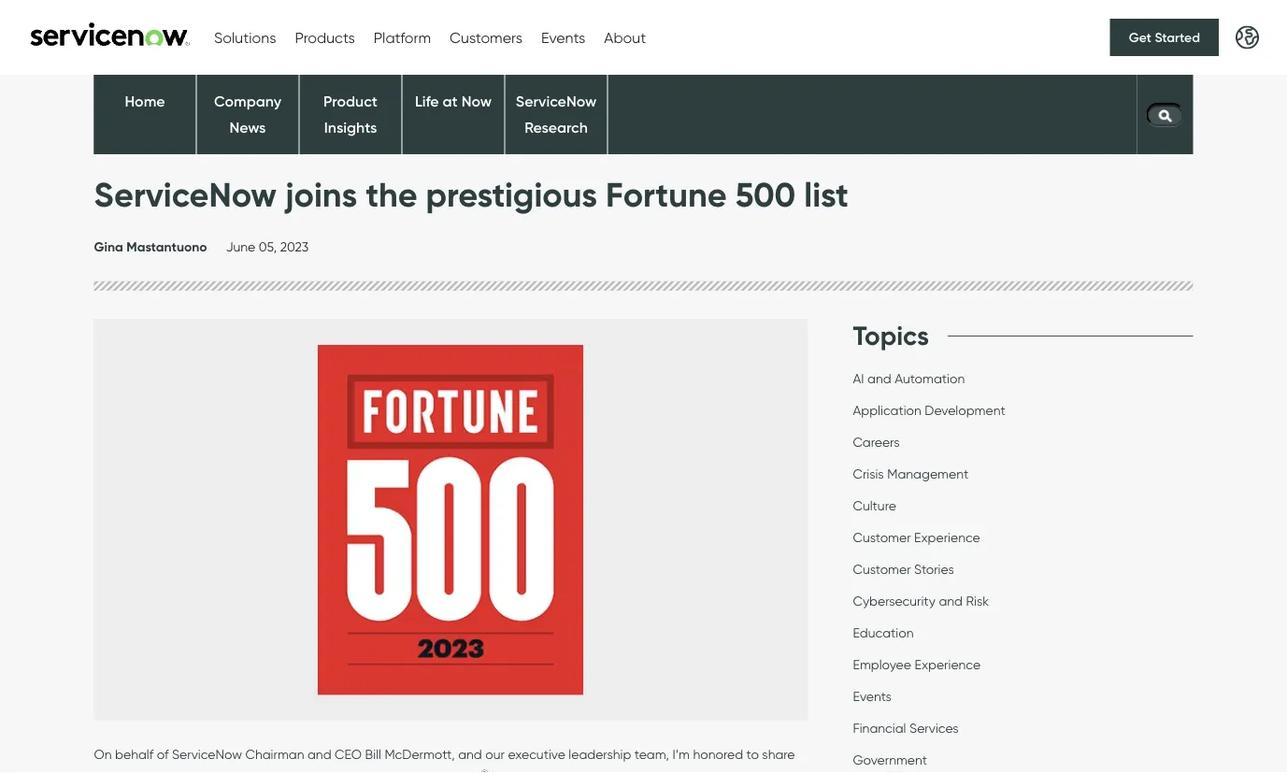 Task type: locate. For each thing, give the bounding box(es) containing it.
cybersecurity and risk link
[[854, 593, 990, 614]]

products button
[[295, 28, 355, 47]]

experience up services
[[915, 657, 981, 673]]

has
[[196, 769, 218, 774]]

events
[[542, 28, 586, 47], [854, 688, 892, 704]]

government
[[854, 752, 928, 768]]

1 vertical spatial experience
[[915, 657, 981, 673]]

at
[[443, 92, 458, 111]]

culture link
[[854, 498, 897, 518]]

employee
[[854, 657, 912, 673]]

honored
[[693, 747, 744, 762]]

employee experience link
[[854, 657, 981, 677]]

crisis management link
[[854, 466, 969, 486]]

experience
[[915, 529, 981, 545], [915, 657, 981, 673]]

application
[[854, 402, 922, 418]]

ceo
[[335, 747, 362, 762]]

0 horizontal spatial events
[[542, 28, 586, 47]]

and left risk
[[939, 593, 963, 609]]

0 horizontal spatial the
[[317, 769, 337, 774]]

get started link
[[1111, 19, 1220, 56]]

0 vertical spatial customer
[[854, 529, 912, 545]]

platform button
[[374, 28, 431, 47]]

to right the named
[[301, 769, 314, 774]]

that
[[94, 769, 119, 774]]

gina mastantuono link
[[94, 239, 207, 260]]

1 vertical spatial customer
[[854, 561, 912, 577]]

i'm
[[673, 747, 690, 762]]

research
[[525, 118, 588, 136]]

1 vertical spatial the
[[317, 769, 337, 774]]

and left ceo
[[308, 747, 332, 762]]

mastantuono
[[127, 239, 207, 255]]

behalf
[[115, 747, 154, 762]]

servicenow up mastantuono
[[94, 173, 277, 215]]

events for events popup button
[[542, 28, 586, 47]]

careers
[[854, 434, 900, 450]]

life at now
[[415, 92, 492, 111]]

of
[[157, 747, 169, 762]]

list
[[805, 173, 849, 215]]

our
[[486, 747, 505, 762]]

experience up stories
[[915, 529, 981, 545]]

customer stories link
[[854, 561, 955, 582]]

customer experience
[[854, 529, 981, 545]]

customer up cybersecurity
[[854, 561, 912, 577]]

get
[[1130, 29, 1152, 45]]

chairman
[[246, 747, 304, 762]]

customers button
[[450, 28, 523, 47]]

life at now link
[[415, 92, 492, 111]]

1 horizontal spatial to
[[747, 747, 759, 762]]

events for events link
[[854, 688, 892, 704]]

2 experience from the top
[[915, 657, 981, 673]]

financial services
[[854, 720, 959, 736]]

and left our
[[458, 747, 482, 762]]

experience for customer experience
[[915, 529, 981, 545]]

1 vertical spatial events
[[854, 688, 892, 704]]

0 vertical spatial experience
[[915, 529, 981, 545]]

news
[[230, 118, 266, 136]]

fortune
[[606, 173, 727, 215]]

servicenow joins the prestigious fortune 500 list
[[94, 173, 849, 215]]

servicenow down of
[[123, 769, 193, 774]]

crisis
[[854, 466, 885, 482]]

ai
[[854, 370, 865, 386]]

500
[[736, 173, 796, 215]]

servicenow
[[516, 92, 597, 111], [94, 173, 277, 215], [172, 747, 242, 762], [123, 769, 193, 774]]

events left about
[[542, 28, 586, 47]]

automation
[[895, 370, 965, 386]]

company
[[214, 92, 282, 111]]

gina
[[94, 239, 123, 255]]

1 vertical spatial to
[[301, 769, 314, 774]]

to left share at the bottom of page
[[747, 747, 759, 762]]

events up financial
[[854, 688, 892, 704]]

on behalf of servicenow chairman and ceo bill mcdermott, and our executive leadership team, i'm honored to share that servicenow has been named to the
[[94, 747, 796, 774]]

0 vertical spatial events
[[542, 28, 586, 47]]

2023
[[280, 239, 309, 255]]

the down ceo
[[317, 769, 337, 774]]

1 horizontal spatial the
[[366, 173, 418, 215]]

solutions button
[[214, 28, 276, 47]]

1 experience from the top
[[915, 529, 981, 545]]

june 05, 2023
[[226, 239, 309, 255]]

1 horizontal spatial events
[[854, 688, 892, 704]]

the
[[366, 173, 418, 215], [317, 769, 337, 774]]

application development link
[[854, 402, 1006, 423]]

customer down 'culture' link
[[854, 529, 912, 545]]

events button
[[542, 28, 586, 47]]

about
[[605, 28, 646, 47]]

customer for customer stories
[[854, 561, 912, 577]]

prestigious
[[426, 173, 598, 215]]

fortune 500 2023 image
[[94, 319, 809, 721]]

solutions
[[214, 28, 276, 47]]

1 customer from the top
[[854, 529, 912, 545]]

customer for customer experience
[[854, 529, 912, 545]]

to
[[747, 747, 759, 762], [301, 769, 314, 774]]

get started
[[1130, 29, 1201, 45]]

product
[[324, 92, 378, 111]]

culture
[[854, 498, 897, 514]]

None search field
[[1138, 98, 1194, 131]]

cybersecurity
[[854, 593, 936, 609]]

and
[[868, 370, 892, 386], [939, 593, 963, 609], [308, 747, 332, 762], [458, 747, 482, 762]]

2 customer from the top
[[854, 561, 912, 577]]

the right joins
[[366, 173, 418, 215]]

experience for employee experience
[[915, 657, 981, 673]]

financial
[[854, 720, 907, 736]]

customers
[[450, 28, 523, 47]]

customer
[[854, 529, 912, 545], [854, 561, 912, 577]]

on
[[94, 747, 112, 762]]



Task type: describe. For each thing, give the bounding box(es) containing it.
careers link
[[854, 434, 900, 455]]

about button
[[605, 28, 646, 47]]

servicenow up has on the bottom
[[172, 747, 242, 762]]

education
[[854, 625, 914, 641]]

crisis management
[[854, 466, 969, 482]]

gina mastantuono
[[94, 239, 207, 255]]

events link
[[854, 688, 892, 709]]

leadership
[[569, 747, 632, 762]]

development
[[925, 402, 1006, 418]]

started
[[1156, 29, 1201, 45]]

joins
[[285, 173, 358, 215]]

home
[[125, 92, 165, 111]]

application development
[[854, 402, 1006, 418]]

servicenow up research
[[516, 92, 597, 111]]

0 vertical spatial the
[[366, 173, 418, 215]]

named
[[255, 769, 298, 774]]

employee experience
[[854, 657, 981, 673]]

05,
[[259, 239, 277, 255]]

company news
[[214, 92, 282, 136]]

bill
[[365, 747, 382, 762]]

management
[[888, 466, 969, 482]]

topics
[[854, 319, 930, 352]]

now
[[462, 92, 492, 111]]

0 vertical spatial to
[[747, 747, 759, 762]]

been
[[221, 769, 252, 774]]

ai and automation link
[[854, 370, 965, 391]]

risk
[[967, 593, 990, 609]]

customer experience link
[[854, 529, 981, 550]]

platform
[[374, 28, 431, 47]]

june
[[226, 239, 256, 255]]

0 horizontal spatial to
[[301, 769, 314, 774]]

cybersecurity and risk
[[854, 593, 990, 609]]

services
[[910, 720, 959, 736]]

servicenow research link
[[516, 92, 597, 136]]

government link
[[854, 752, 928, 773]]

product insights
[[324, 92, 378, 136]]

stories
[[915, 561, 955, 577]]

Search text field
[[1147, 103, 1185, 126]]

company news link
[[214, 92, 282, 136]]

mcdermott,
[[385, 747, 455, 762]]

executive
[[508, 747, 566, 762]]

share
[[763, 747, 796, 762]]

product insights link
[[324, 92, 378, 136]]

customer stories
[[854, 561, 955, 577]]

insights
[[324, 118, 377, 136]]

ai and automation
[[854, 370, 965, 386]]

financial services link
[[854, 720, 959, 741]]

team,
[[635, 747, 670, 762]]

and right ai
[[868, 370, 892, 386]]

education link
[[854, 625, 914, 645]]

servicenow research
[[516, 92, 597, 136]]

life
[[415, 92, 439, 111]]

home link
[[125, 92, 165, 111]]

the inside the on behalf of servicenow chairman and ceo bill mcdermott, and our executive leadership team, i'm honored to share that servicenow has been named to the
[[317, 769, 337, 774]]

products
[[295, 28, 355, 47]]



Task type: vqa. For each thing, say whether or not it's contained in the screenshot.
Customer
yes



